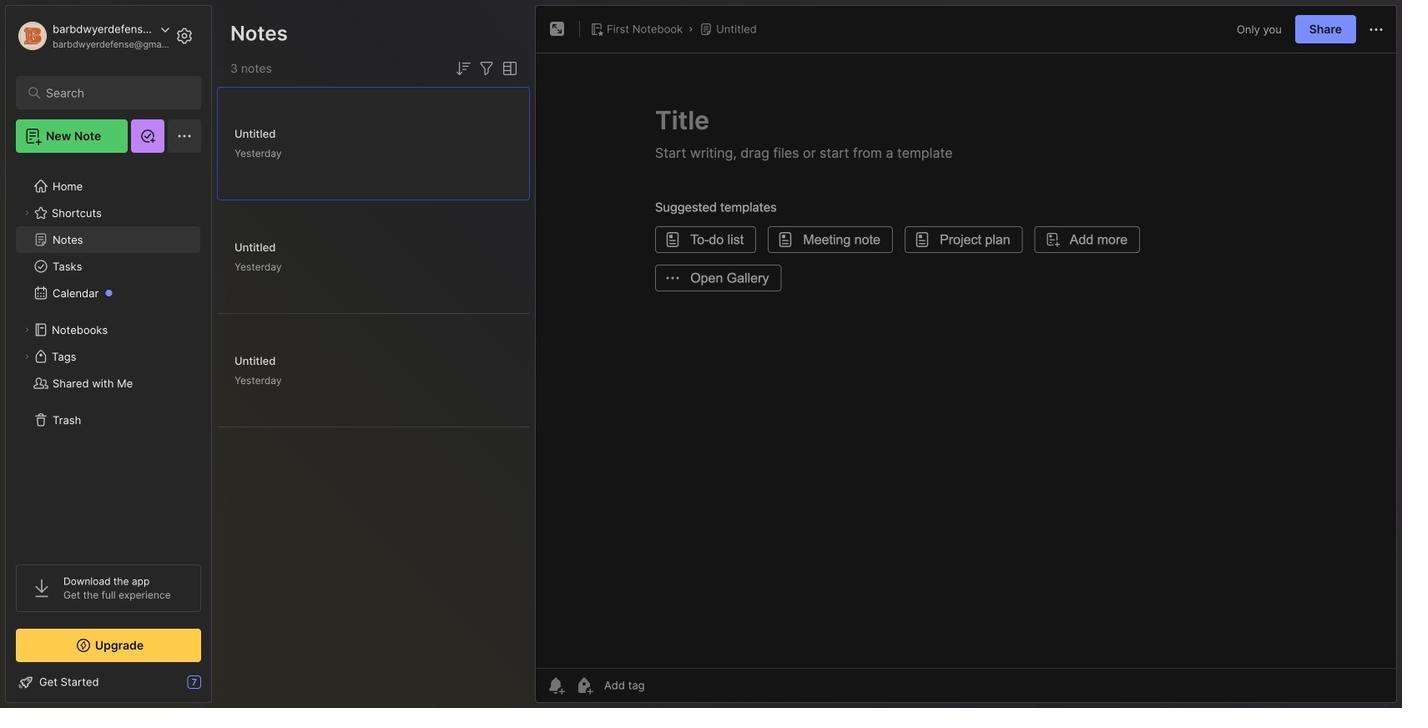 Task type: describe. For each thing, give the bounding box(es) containing it.
add filters image
[[477, 58, 497, 78]]

View options field
[[497, 58, 520, 78]]

Note Editor text field
[[536, 53, 1397, 668]]

main element
[[0, 0, 217, 708]]

Account field
[[16, 19, 170, 53]]

expand tags image
[[22, 352, 32, 362]]

Add tag field
[[603, 678, 728, 693]]

note window element
[[535, 5, 1398, 707]]

Add filters field
[[477, 58, 497, 78]]

add tag image
[[574, 676, 595, 696]]



Task type: vqa. For each thing, say whether or not it's contained in the screenshot.
search box in the Main element
yes



Task type: locate. For each thing, give the bounding box(es) containing it.
Search text field
[[46, 85, 179, 101]]

None search field
[[46, 83, 179, 103]]

more actions image
[[1367, 20, 1387, 40]]

none search field inside main element
[[46, 83, 179, 103]]

tree inside main element
[[6, 163, 211, 549]]

add a reminder image
[[546, 676, 566, 696]]

Sort options field
[[453, 58, 473, 78]]

expand note image
[[548, 19, 568, 39]]

click to collapse image
[[211, 677, 223, 697]]

More actions field
[[1367, 19, 1387, 40]]

settings image
[[175, 26, 195, 46]]

expand notebooks image
[[22, 325, 32, 335]]

Help and Learning task checklist field
[[6, 669, 211, 696]]

tree
[[6, 163, 211, 549]]



